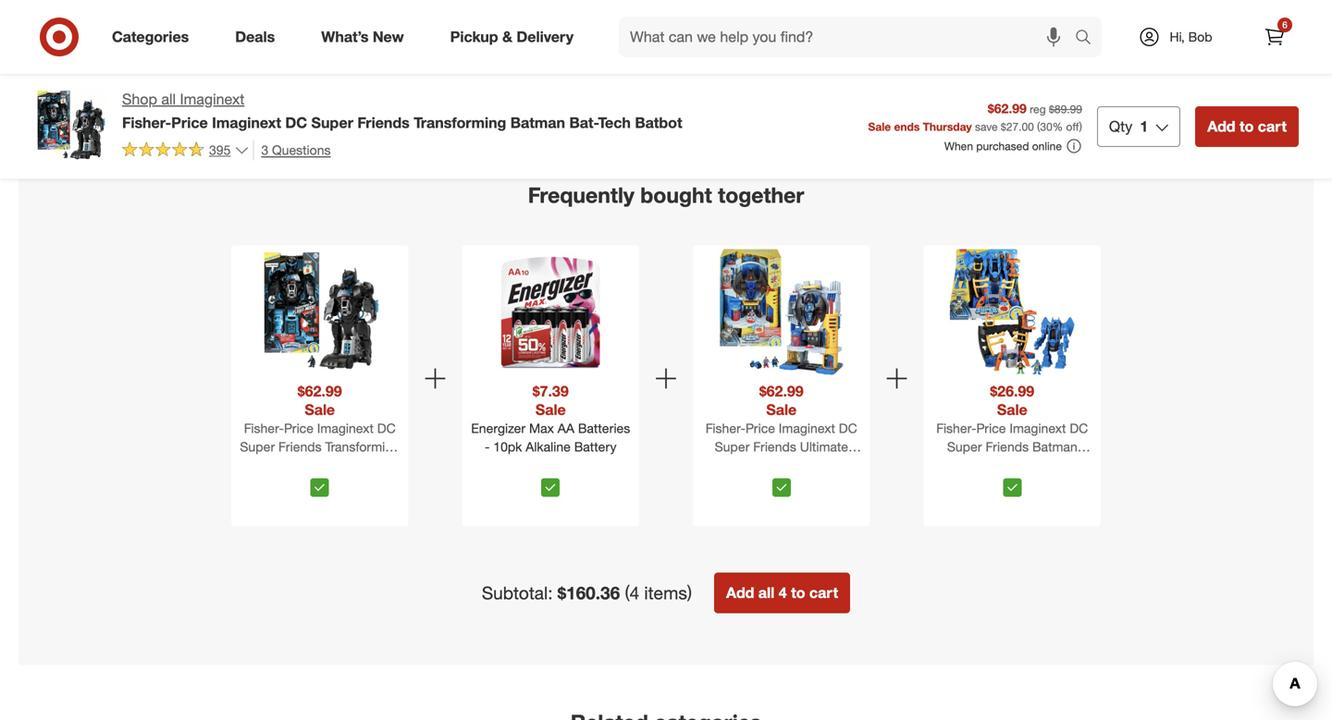 Task type: describe. For each thing, give the bounding box(es) containing it.
transforming inside $62.99 sale fisher-price imaginext dc super friends transforming batman bat-tech batbot
[[325, 439, 400, 455]]

batman inside $26.99 sale fisher-price imaginext dc super friends batman playset robo command center
[[1032, 439, 1077, 455]]

what's
[[321, 28, 369, 46]]

when
[[944, 139, 973, 153]]

playset inside $26.99 sale fisher-price imaginext dc super friends batman playset robo command center
[[942, 457, 984, 473]]

395 link
[[122, 140, 249, 162]]

transforming inside shop all imaginext fisher-price imaginext dc super friends transforming batman bat-tech batbot
[[414, 114, 506, 132]]

to inside button
[[791, 584, 805, 602]]

what's new link
[[306, 17, 427, 57]]

together
[[718, 182, 804, 208]]

qty 1
[[1109, 117, 1148, 135]]

$26.99
[[990, 382, 1034, 400]]

batbot inside $62.99 sale fisher-price imaginext dc super friends transforming batman bat-tech batbot
[[352, 457, 391, 473]]

qty
[[1109, 117, 1133, 135]]

energizer
[[471, 420, 526, 436]]

energizer max aa batteries - 10pk alkaline battery link
[[466, 419, 636, 471]]

imaginext for $62.99 sale fisher-price imaginext dc super friends transforming batman bat-tech batbot
[[317, 420, 374, 436]]

search
[[1067, 30, 1111, 48]]

shop
[[122, 90, 157, 108]]

online
[[1032, 139, 1062, 153]]

super inside shop all imaginext fisher-price imaginext dc super friends transforming batman bat-tech batbot
[[311, 114, 353, 132]]

aa
[[558, 420, 574, 436]]

frequently bought together
[[528, 182, 804, 208]]

friends for $62.99 sale fisher-price imaginext dc super friends ultimate headquarters playset with batman figure
[[753, 439, 796, 455]]

when purchased online
[[944, 139, 1062, 153]]

395
[[209, 142, 231, 158]]

price inside shop all imaginext fisher-price imaginext dc super friends transforming batman bat-tech batbot
[[171, 114, 208, 132]]

imaginext for $26.99 sale fisher-price imaginext dc super friends batman playset robo command center
[[1010, 420, 1066, 436]]

$7.39
[[533, 382, 569, 400]]

sale for $62.99 sale fisher-price imaginext dc super friends ultimate headquarters playset with batman figure
[[766, 401, 797, 419]]

1
[[1140, 117, 1148, 135]]

thursday
[[923, 120, 972, 133]]

center
[[993, 476, 1032, 492]]

delivery
[[517, 28, 574, 46]]

tech inside shop all imaginext fisher-price imaginext dc super friends transforming batman bat-tech batbot
[[598, 114, 631, 132]]

$
[[1001, 120, 1006, 133]]

fisher- inside shop all imaginext fisher-price imaginext dc super friends transforming batman bat-tech batbot
[[122, 114, 171, 132]]

price for $26.99 sale fisher-price imaginext dc super friends batman playset robo command center
[[976, 420, 1006, 436]]

pickup & delivery link
[[434, 17, 597, 57]]

dc for $62.99 sale fisher-price imaginext dc super friends ultimate headquarters playset with batman figure
[[839, 420, 857, 436]]

all for add
[[758, 584, 775, 602]]

10pk
[[493, 439, 522, 455]]

fisher-price imaginext dc super friends transforming batman bat-tech batbot image
[[257, 249, 383, 375]]

pickup
[[450, 28, 498, 46]]

batbot inside shop all imaginext fisher-price imaginext dc super friends transforming batman bat-tech batbot
[[635, 114, 682, 132]]

deals
[[235, 28, 275, 46]]

fisher- for $62.99 sale fisher-price imaginext dc super friends ultimate headquarters playset with batman figure
[[706, 420, 746, 436]]

$62.99 for $62.99 sale fisher-price imaginext dc super friends transforming batman bat-tech batbot
[[298, 382, 342, 400]]

headquarters
[[705, 457, 785, 473]]

bat- inside $62.99 sale fisher-price imaginext dc super friends transforming batman bat-tech batbot
[[297, 457, 321, 473]]

image of fisher-price imaginext dc super friends transforming batman bat-tech batbot image
[[33, 89, 107, 163]]

sale for $7.39 sale energizer max aa batteries - 10pk alkaline battery
[[535, 401, 566, 419]]

items)
[[644, 583, 692, 604]]

off
[[1066, 120, 1079, 133]]

max
[[529, 420, 554, 436]]

super for $62.99 sale fisher-price imaginext dc super friends transforming batman bat-tech batbot
[[240, 439, 275, 455]]

hi, bob
[[1170, 29, 1212, 45]]

subtotal: $160.36 (4 items)
[[482, 583, 692, 604]]

$62.99 for $62.99 reg $89.99 sale ends thursday save $ 27.00 ( 30 % off )
[[988, 100, 1027, 116]]

deals link
[[219, 17, 298, 57]]

batman inside $62.99 sale fisher-price imaginext dc super friends transforming batman bat-tech batbot
[[249, 457, 294, 473]]

subtotal:
[[482, 583, 553, 604]]

27.00
[[1006, 120, 1034, 133]]

dc for $26.99 sale fisher-price imaginext dc super friends batman playset robo command center
[[1070, 420, 1088, 436]]

frequently
[[528, 182, 634, 208]]

new
[[373, 28, 404, 46]]

30
[[1040, 120, 1053, 133]]

ultimate
[[800, 439, 848, 455]]

fisher-price imaginext dc super friends ultimate headquarters playset with batman figure image
[[719, 249, 844, 375]]

battery
[[574, 439, 617, 455]]

fisher-price imaginext dc super friends batman playset robo command center link
[[927, 419, 1097, 492]]

with
[[834, 457, 858, 473]]

bought
[[640, 182, 712, 208]]

price for $62.99 sale fisher-price imaginext dc super friends transforming batman bat-tech batbot
[[284, 420, 313, 436]]

categories
[[112, 28, 189, 46]]

add all 4 to cart
[[726, 584, 838, 602]]

tech inside $62.99 sale fisher-price imaginext dc super friends transforming batman bat-tech batbot
[[321, 457, 348, 473]]

4
[[779, 584, 787, 602]]

add inside button
[[726, 584, 754, 602]]



Task type: vqa. For each thing, say whether or not it's contained in the screenshot.
the bottommost Happiness
no



Task type: locate. For each thing, give the bounding box(es) containing it.
friends inside $62.99 sale fisher-price imaginext dc super friends transforming batman bat-tech batbot
[[278, 439, 322, 455]]

sale for $26.99 sale fisher-price imaginext dc super friends batman playset robo command center
[[997, 401, 1027, 419]]

all for shop
[[161, 90, 176, 108]]

playset up figure
[[788, 457, 831, 473]]

dc inside $26.99 sale fisher-price imaginext dc super friends batman playset robo command center
[[1070, 420, 1088, 436]]

sale inside the $62.99 sale fisher-price imaginext dc super friends ultimate headquarters playset with batman figure
[[766, 401, 797, 419]]

all
[[161, 90, 176, 108], [758, 584, 775, 602]]

$62.99 up $
[[988, 100, 1027, 116]]

robo
[[987, 457, 1019, 473]]

$26.99 sale fisher-price imaginext dc super friends batman playset robo command center
[[936, 382, 1088, 492]]

batman inside shop all imaginext fisher-price imaginext dc super friends transforming batman bat-tech batbot
[[510, 114, 565, 132]]

$62.99 sale fisher-price imaginext dc super friends ultimate headquarters playset with batman figure
[[705, 382, 858, 492]]

dc inside the $62.99 sale fisher-price imaginext dc super friends ultimate headquarters playset with batman figure
[[839, 420, 857, 436]]

1 horizontal spatial $62.99
[[759, 382, 804, 400]]

dc inside shop all imaginext fisher-price imaginext dc super friends transforming batman bat-tech batbot
[[285, 114, 307, 132]]

1 vertical spatial tech
[[321, 457, 348, 473]]

cart
[[91, 16, 112, 30], [279, 16, 301, 30], [468, 16, 490, 30], [657, 16, 678, 30], [845, 16, 867, 30], [1034, 16, 1056, 30], [1223, 16, 1245, 30], [1258, 117, 1287, 135], [809, 584, 838, 602]]

dc inside $62.99 sale fisher-price imaginext dc super friends transforming batman bat-tech batbot
[[377, 420, 396, 436]]

ends
[[894, 120, 920, 133]]

sale down $7.39
[[535, 401, 566, 419]]

1 vertical spatial transforming
[[325, 439, 400, 455]]

3
[[261, 142, 268, 158]]

save
[[975, 120, 998, 133]]

1 horizontal spatial tech
[[598, 114, 631, 132]]

-
[[485, 439, 490, 455]]

0 horizontal spatial bat-
[[297, 457, 321, 473]]

1 vertical spatial all
[[758, 584, 775, 602]]

0 horizontal spatial tech
[[321, 457, 348, 473]]

fisher-price imaginext dc super friends transforming batman bat-tech batbot link
[[235, 419, 405, 473]]

$62.99
[[988, 100, 1027, 116], [298, 382, 342, 400], [759, 382, 804, 400]]

add to cart
[[53, 16, 112, 30], [241, 16, 301, 30], [430, 16, 490, 30], [619, 16, 678, 30], [808, 16, 867, 30], [996, 16, 1056, 30], [1185, 16, 1245, 30], [1207, 117, 1287, 135]]

shop all imaginext fisher-price imaginext dc super friends transforming batman bat-tech batbot
[[122, 90, 682, 132]]

imaginext
[[180, 90, 245, 108], [212, 114, 281, 132], [317, 420, 374, 436], [779, 420, 835, 436], [1010, 420, 1066, 436]]

1 horizontal spatial batbot
[[635, 114, 682, 132]]

all right shop
[[161, 90, 176, 108]]

energizer max aa batteries - 10pk alkaline battery image
[[488, 249, 613, 375]]

add all 4 to cart button
[[714, 573, 850, 614]]

playset
[[788, 457, 831, 473], [942, 457, 984, 473]]

$62.99 inside the $62.99 sale fisher-price imaginext dc super friends ultimate headquarters playset with batman figure
[[759, 382, 804, 400]]

friends inside shop all imaginext fisher-price imaginext dc super friends transforming batman bat-tech batbot
[[357, 114, 410, 132]]

fisher- inside the $62.99 sale fisher-price imaginext dc super friends ultimate headquarters playset with batman figure
[[706, 420, 746, 436]]

3 questions link
[[253, 140, 331, 161]]

0 vertical spatial all
[[161, 90, 176, 108]]

1 horizontal spatial bat-
[[569, 114, 598, 132]]

batbot
[[635, 114, 682, 132], [352, 457, 391, 473]]

$160.36
[[558, 583, 620, 604]]

sale up fisher-price imaginext dc super friends ultimate headquarters playset with batman figure link
[[766, 401, 797, 419]]

imaginext for $62.99 sale fisher-price imaginext dc super friends ultimate headquarters playset with batman figure
[[779, 420, 835, 436]]

playset left robo
[[942, 457, 984, 473]]

sale left "ends"
[[868, 120, 891, 133]]

0 horizontal spatial playset
[[788, 457, 831, 473]]

1 vertical spatial bat-
[[297, 457, 321, 473]]

super inside $26.99 sale fisher-price imaginext dc super friends batman playset robo command center
[[947, 439, 982, 455]]

1 horizontal spatial playset
[[942, 457, 984, 473]]

super for $26.99 sale fisher-price imaginext dc super friends batman playset robo command center
[[947, 439, 982, 455]]

fisher- for $26.99 sale fisher-price imaginext dc super friends batman playset robo command center
[[936, 420, 976, 436]]

%
[[1053, 120, 1063, 133]]

(
[[1037, 120, 1040, 133]]

sale up fisher-price imaginext dc super friends transforming batman bat-tech batbot link
[[305, 401, 335, 419]]

dc for $62.99 sale fisher-price imaginext dc super friends transforming batman bat-tech batbot
[[377, 420, 396, 436]]

fisher-
[[122, 114, 171, 132], [244, 420, 284, 436], [706, 420, 746, 436], [936, 420, 976, 436]]

price inside $26.99 sale fisher-price imaginext dc super friends batman playset robo command center
[[976, 420, 1006, 436]]

fisher-price imaginext dc super friends ultimate headquarters playset with batman figure link
[[697, 419, 866, 492]]

)
[[1079, 120, 1082, 133]]

sale inside $7.39 sale energizer max aa batteries - 10pk alkaline battery
[[535, 401, 566, 419]]

0 horizontal spatial all
[[161, 90, 176, 108]]

sale down '$26.99'
[[997, 401, 1027, 419]]

hi,
[[1170, 29, 1185, 45]]

super
[[311, 114, 353, 132], [240, 439, 275, 455], [715, 439, 750, 455], [947, 439, 982, 455]]

to
[[77, 16, 88, 30], [266, 16, 276, 30], [454, 16, 465, 30], [643, 16, 654, 30], [832, 16, 842, 30], [1020, 16, 1031, 30], [1209, 16, 1220, 30], [1240, 117, 1254, 135], [791, 584, 805, 602]]

batman
[[510, 114, 565, 132], [1032, 439, 1077, 455], [249, 457, 294, 473], [739, 476, 784, 492]]

$62.99 up fisher-price imaginext dc super friends transforming batman bat-tech batbot link
[[298, 382, 342, 400]]

pickup & delivery
[[450, 28, 574, 46]]

super inside the $62.99 sale fisher-price imaginext dc super friends ultimate headquarters playset with batman figure
[[715, 439, 750, 455]]

friends for $62.99 sale fisher-price imaginext dc super friends transforming batman bat-tech batbot
[[278, 439, 322, 455]]

6 link
[[1254, 17, 1295, 57]]

$89.99
[[1049, 102, 1082, 116]]

1 vertical spatial batbot
[[352, 457, 391, 473]]

sale for $62.99 sale fisher-price imaginext dc super friends transforming batman bat-tech batbot
[[305, 401, 335, 419]]

super for $62.99 sale fisher-price imaginext dc super friends ultimate headquarters playset with batman figure
[[715, 439, 750, 455]]

0 horizontal spatial batbot
[[352, 457, 391, 473]]

$62.99 inside $62.99 reg $89.99 sale ends thursday save $ 27.00 ( 30 % off )
[[988, 100, 1027, 116]]

2 playset from the left
[[942, 457, 984, 473]]

search button
[[1067, 17, 1111, 61]]

imaginext inside $26.99 sale fisher-price imaginext dc super friends batman playset robo command center
[[1010, 420, 1066, 436]]

friends inside $26.99 sale fisher-price imaginext dc super friends batman playset robo command center
[[986, 439, 1029, 455]]

$62.99 inside $62.99 sale fisher-price imaginext dc super friends transforming batman bat-tech batbot
[[298, 382, 342, 400]]

fisher- inside $26.99 sale fisher-price imaginext dc super friends batman playset robo command center
[[936, 420, 976, 436]]

transforming
[[414, 114, 506, 132], [325, 439, 400, 455]]

0 vertical spatial batbot
[[635, 114, 682, 132]]

alkaline
[[526, 439, 571, 455]]

purchased
[[976, 139, 1029, 153]]

sale
[[868, 120, 891, 133], [305, 401, 335, 419], [535, 401, 566, 419], [766, 401, 797, 419], [997, 401, 1027, 419]]

$62.99 for $62.99 sale fisher-price imaginext dc super friends ultimate headquarters playset with batman figure
[[759, 382, 804, 400]]

$7.39 sale energizer max aa batteries - 10pk alkaline battery
[[471, 382, 630, 455]]

super inside $62.99 sale fisher-price imaginext dc super friends transforming batman bat-tech batbot
[[240, 439, 275, 455]]

1 horizontal spatial all
[[758, 584, 775, 602]]

3 questions
[[261, 142, 331, 158]]

cart inside button
[[809, 584, 838, 602]]

fisher- inside $62.99 sale fisher-price imaginext dc super friends transforming batman bat-tech batbot
[[244, 420, 284, 436]]

bat-
[[569, 114, 598, 132], [297, 457, 321, 473]]

6
[[1282, 19, 1287, 31]]

$62.99 reg $89.99 sale ends thursday save $ 27.00 ( 30 % off )
[[868, 100, 1082, 133]]

friends
[[357, 114, 410, 132], [278, 439, 322, 455], [753, 439, 796, 455], [986, 439, 1029, 455]]

categories link
[[96, 17, 212, 57]]

playset inside the $62.99 sale fisher-price imaginext dc super friends ultimate headquarters playset with batman figure
[[788, 457, 831, 473]]

reg
[[1030, 102, 1046, 116]]

sale inside $26.99 sale fisher-price imaginext dc super friends batman playset robo command center
[[997, 401, 1027, 419]]

price
[[171, 114, 208, 132], [284, 420, 313, 436], [746, 420, 775, 436], [976, 420, 1006, 436]]

questions
[[272, 142, 331, 158]]

bob
[[1188, 29, 1212, 45]]

What can we help you find? suggestions appear below search field
[[619, 17, 1080, 57]]

&
[[502, 28, 512, 46]]

price inside $62.99 sale fisher-price imaginext dc super friends transforming batman bat-tech batbot
[[284, 420, 313, 436]]

all left 4
[[758, 584, 775, 602]]

1 horizontal spatial transforming
[[414, 114, 506, 132]]

add
[[53, 16, 74, 30], [241, 16, 263, 30], [430, 16, 451, 30], [619, 16, 640, 30], [808, 16, 829, 30], [996, 16, 1017, 30], [1185, 16, 1206, 30], [1207, 117, 1235, 135], [726, 584, 754, 602]]

0 vertical spatial tech
[[598, 114, 631, 132]]

fisher- for $62.99 sale fisher-price imaginext dc super friends transforming batman bat-tech batbot
[[244, 420, 284, 436]]

$62.99 sale fisher-price imaginext dc super friends transforming batman bat-tech batbot
[[240, 382, 400, 473]]

add to cart button
[[44, 8, 121, 38], [233, 8, 309, 38], [422, 8, 498, 38], [611, 8, 687, 38], [799, 8, 875, 38], [988, 8, 1064, 38], [1177, 8, 1253, 38], [1195, 106, 1299, 147]]

2 horizontal spatial $62.99
[[988, 100, 1027, 116]]

None checkbox
[[311, 478, 329, 497]]

all inside shop all imaginext fisher-price imaginext dc super friends transforming batman bat-tech batbot
[[161, 90, 176, 108]]

fisher-price imaginext dc super friends batman playset robo command center image
[[950, 249, 1075, 375]]

0 horizontal spatial transforming
[[325, 439, 400, 455]]

(4
[[625, 583, 639, 604]]

imaginext inside the $62.99 sale fisher-price imaginext dc super friends ultimate headquarters playset with batman figure
[[779, 420, 835, 436]]

0 horizontal spatial $62.99
[[298, 382, 342, 400]]

batteries
[[578, 420, 630, 436]]

bat- inside shop all imaginext fisher-price imaginext dc super friends transforming batman bat-tech batbot
[[569, 114, 598, 132]]

command
[[1022, 457, 1083, 473]]

0 vertical spatial bat-
[[569, 114, 598, 132]]

figure
[[788, 476, 824, 492]]

0 vertical spatial transforming
[[414, 114, 506, 132]]

None checkbox
[[541, 478, 560, 497], [772, 478, 791, 497], [1003, 478, 1022, 497], [541, 478, 560, 497], [772, 478, 791, 497], [1003, 478, 1022, 497]]

what's new
[[321, 28, 404, 46]]

price inside the $62.99 sale fisher-price imaginext dc super friends ultimate headquarters playset with batman figure
[[746, 420, 775, 436]]

price for $62.99 sale fisher-price imaginext dc super friends ultimate headquarters playset with batman figure
[[746, 420, 775, 436]]

imaginext inside $62.99 sale fisher-price imaginext dc super friends transforming batman bat-tech batbot
[[317, 420, 374, 436]]

all inside button
[[758, 584, 775, 602]]

sale inside $62.99 reg $89.99 sale ends thursday save $ 27.00 ( 30 % off )
[[868, 120, 891, 133]]

dc
[[285, 114, 307, 132], [377, 420, 396, 436], [839, 420, 857, 436], [1070, 420, 1088, 436]]

batman inside the $62.99 sale fisher-price imaginext dc super friends ultimate headquarters playset with batman figure
[[739, 476, 784, 492]]

friends for $26.99 sale fisher-price imaginext dc super friends batman playset robo command center
[[986, 439, 1029, 455]]

sale inside $62.99 sale fisher-price imaginext dc super friends transforming batman bat-tech batbot
[[305, 401, 335, 419]]

1 playset from the left
[[788, 457, 831, 473]]

$62.99 up fisher-price imaginext dc super friends ultimate headquarters playset with batman figure link
[[759, 382, 804, 400]]

tech
[[598, 114, 631, 132], [321, 457, 348, 473]]

friends inside the $62.99 sale fisher-price imaginext dc super friends ultimate headquarters playset with batman figure
[[753, 439, 796, 455]]



